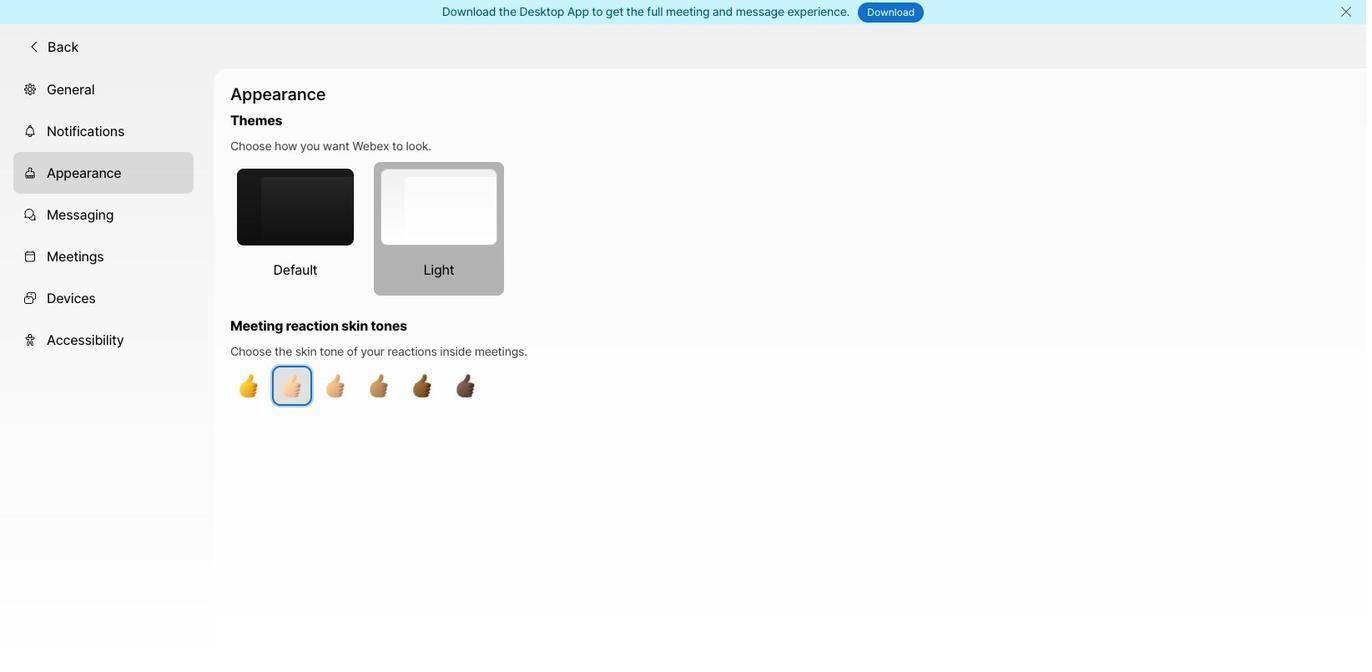 Task type: locate. For each thing, give the bounding box(es) containing it.
appearance tab
[[13, 152, 194, 194]]

2 wrapper image from the top
[[23, 333, 37, 347]]

wrapper image
[[28, 40, 41, 53], [23, 83, 37, 96], [23, 125, 37, 138], [23, 166, 37, 180], [23, 250, 37, 263], [23, 292, 37, 305]]

1 option group from the top
[[230, 110, 1116, 295]]

0 vertical spatial wrapper image
[[23, 208, 37, 221]]

wrapper image inside the messaging "tab"
[[23, 208, 37, 221]]

wrapper image inside the devices tab
[[23, 292, 37, 305]]

1 vertical spatial option group
[[230, 315, 1116, 404]]

wrapper image inside accessibility 'tab'
[[23, 333, 37, 347]]

devices tab
[[13, 277, 194, 319]]

wrapper image inside notifications tab
[[23, 125, 37, 138]]

accessibility tab
[[13, 319, 194, 361]]

wrapper image inside 'appearance' tab
[[23, 166, 37, 180]]

1 vertical spatial wrapper image
[[23, 333, 37, 347]]

1 wrapper image from the top
[[23, 208, 37, 221]]

wrapper image inside meetings tab
[[23, 250, 37, 263]]

wrapper image for accessibility 'tab'
[[23, 333, 37, 347]]

option group
[[230, 110, 1116, 295], [230, 315, 1116, 404]]

0 vertical spatial option group
[[230, 110, 1116, 295]]

wrapper image inside general tab
[[23, 83, 37, 96]]

general tab
[[13, 69, 194, 110]]

wrapper image
[[23, 208, 37, 221], [23, 333, 37, 347]]

notifications tab
[[13, 110, 194, 152]]



Task type: vqa. For each thing, say whether or not it's contained in the screenshot.
webex tab list
no



Task type: describe. For each thing, give the bounding box(es) containing it.
messaging tab
[[13, 194, 194, 236]]

settings navigation
[[0, 69, 214, 668]]

wrapper image for notifications tab
[[23, 125, 37, 138]]

wrapper image for 'appearance' tab
[[23, 166, 37, 180]]

meetings tab
[[13, 236, 194, 277]]

cancel_16 image
[[1340, 5, 1353, 18]]

2 option group from the top
[[230, 315, 1116, 404]]

wrapper image for the messaging "tab"
[[23, 208, 37, 221]]

wrapper image for the devices tab
[[23, 292, 37, 305]]

wrapper image for general tab on the left top of the page
[[23, 83, 37, 96]]

wrapper image for meetings tab
[[23, 250, 37, 263]]



